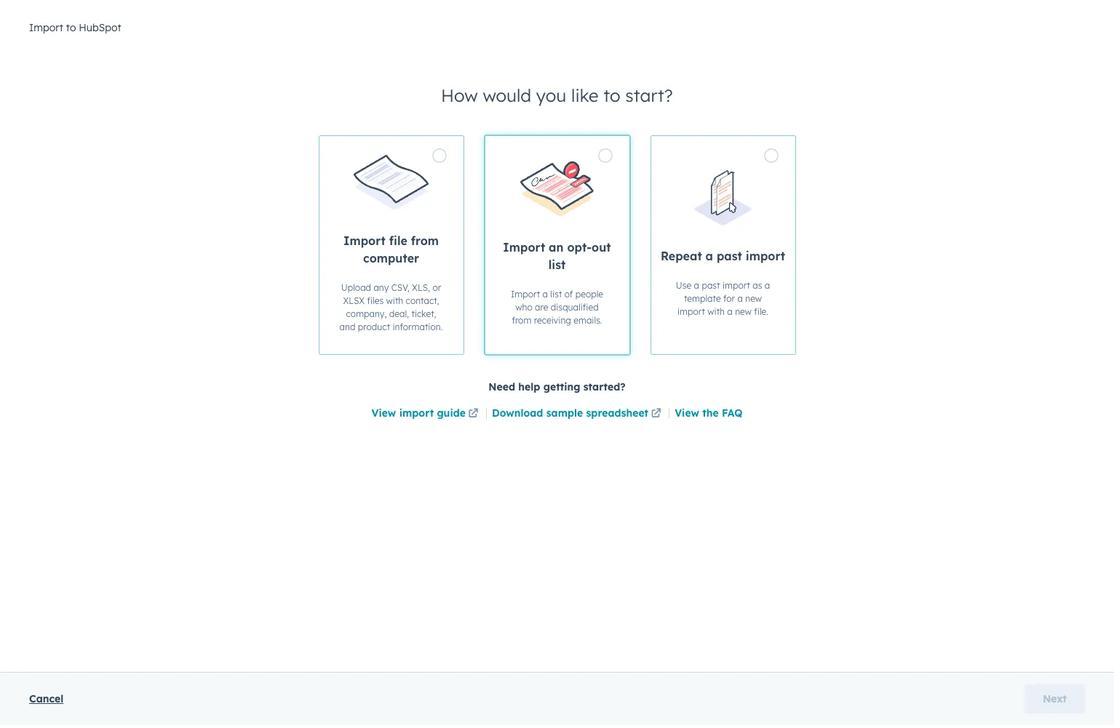 Task type: locate. For each thing, give the bounding box(es) containing it.
1 horizontal spatial link opens in a new window image
[[651, 409, 661, 420]]

download sample spreadsheet
[[492, 407, 649, 420]]

1 link opens in a new window image from the left
[[468, 409, 479, 420]]

0 vertical spatial from
[[411, 234, 439, 248]]

past inside use a past import as a template for a new import with a new file.
[[702, 280, 720, 291]]

0 vertical spatial list
[[549, 258, 566, 272]]

with inside use a past import as a template for a new import with a new file.
[[708, 306, 725, 317]]

2 link opens in a new window image from the left
[[651, 406, 661, 424]]

2 view from the left
[[675, 407, 700, 420]]

with
[[386, 296, 403, 306], [708, 306, 725, 317]]

with down the for
[[708, 306, 725, 317]]

0 vertical spatial new
[[746, 293, 762, 304]]

view inside view import guide link
[[372, 407, 396, 420]]

sample
[[546, 407, 583, 420]]

use
[[676, 280, 692, 291]]

link opens in a new window image right spreadsheet
[[651, 409, 661, 420]]

import up the for
[[723, 280, 750, 291]]

new
[[746, 293, 762, 304], [735, 306, 752, 317]]

0 horizontal spatial with
[[386, 296, 403, 306]]

import to hubspot
[[29, 21, 121, 34]]

link opens in a new window image for guide
[[468, 406, 479, 424]]

new left file.
[[735, 306, 752, 317]]

link opens in a new window image right guide
[[468, 406, 479, 424]]

emails.
[[574, 315, 602, 326]]

a down the for
[[728, 306, 733, 317]]

list
[[549, 258, 566, 272], [551, 289, 562, 300]]

from down who
[[512, 315, 532, 326]]

link opens in a new window image right guide
[[468, 409, 479, 420]]

started?
[[584, 381, 626, 394]]

1 horizontal spatial link opens in a new window image
[[651, 406, 661, 424]]

import up computer
[[344, 234, 386, 248]]

would
[[483, 84, 532, 106]]

0 horizontal spatial to
[[66, 21, 76, 34]]

import for import to hubspot
[[29, 21, 63, 34]]

repeat a past import
[[661, 249, 786, 264]]

past up template
[[702, 280, 720, 291]]

import up as
[[746, 249, 786, 264]]

receiving
[[534, 315, 571, 326]]

start?
[[626, 84, 673, 106]]

import inside the "import file from computer"
[[344, 234, 386, 248]]

import left guide
[[399, 407, 434, 420]]

link opens in a new window image right spreadsheet
[[651, 406, 661, 424]]

import down "hubspot" link
[[29, 21, 63, 34]]

view left guide
[[372, 407, 396, 420]]

past up the for
[[717, 249, 742, 264]]

of
[[565, 289, 573, 300]]

repeat
[[661, 249, 702, 264]]

cancel
[[29, 693, 64, 706]]

a right as
[[765, 280, 770, 291]]

link opens in a new window image
[[468, 406, 479, 424], [651, 406, 661, 424]]

link opens in a new window image inside download sample spreadsheet link
[[651, 409, 661, 420]]

ticket,
[[412, 309, 436, 320]]

view left the
[[675, 407, 700, 420]]

import inside import a list of people who are disqualified from receiving emails.
[[511, 289, 540, 300]]

from
[[411, 234, 439, 248], [512, 315, 532, 326]]

to left hubspot
[[66, 21, 76, 34]]

xlsx
[[343, 296, 365, 306]]

deal,
[[389, 309, 409, 320]]

import
[[746, 249, 786, 264], [723, 280, 750, 291], [678, 306, 705, 317], [399, 407, 434, 420]]

and
[[340, 322, 356, 333]]

1 view from the left
[[372, 407, 396, 420]]

0 horizontal spatial link opens in a new window image
[[468, 409, 479, 420]]

download
[[492, 407, 543, 420]]

csv,
[[391, 282, 410, 293]]

import file from computer
[[344, 234, 439, 266]]

how
[[441, 84, 478, 106]]

template
[[684, 293, 721, 304]]

an
[[549, 240, 564, 255]]

link opens in a new window image inside view import guide link
[[468, 409, 479, 420]]

0 horizontal spatial link opens in a new window image
[[468, 406, 479, 424]]

1 horizontal spatial view
[[675, 407, 700, 420]]

import inside "import an opt-out list"
[[503, 240, 545, 255]]

spreadsheet
[[586, 407, 649, 420]]

1 horizontal spatial with
[[708, 306, 725, 317]]

1 horizontal spatial from
[[512, 315, 532, 326]]

new down as
[[746, 293, 762, 304]]

2 link opens in a new window image from the left
[[651, 409, 661, 420]]

import left an
[[503, 240, 545, 255]]

disqualified
[[551, 302, 599, 313]]

0 horizontal spatial from
[[411, 234, 439, 248]]

a right the for
[[738, 293, 743, 304]]

any
[[374, 282, 389, 293]]

1 vertical spatial from
[[512, 315, 532, 326]]

link opens in a new window image for view import guide
[[468, 409, 479, 420]]

list inside "import an opt-out list"
[[549, 258, 566, 272]]

import up who
[[511, 289, 540, 300]]

need help getting started?
[[489, 381, 626, 394]]

view
[[372, 407, 396, 420], [675, 407, 700, 420]]

to
[[66, 21, 76, 34], [604, 84, 621, 106]]

from right 'file'
[[411, 234, 439, 248]]

cancel button
[[29, 691, 64, 708]]

a up are
[[543, 289, 548, 300]]

1 vertical spatial list
[[551, 289, 562, 300]]

from inside the "import file from computer"
[[411, 234, 439, 248]]

1 vertical spatial past
[[702, 280, 720, 291]]

None radio
[[318, 135, 464, 355], [650, 135, 796, 355], [318, 135, 464, 355], [650, 135, 796, 355]]

1 vertical spatial new
[[735, 306, 752, 317]]

the
[[703, 407, 719, 420]]

information.
[[393, 322, 443, 333]]

import
[[29, 21, 63, 34], [344, 234, 386, 248], [503, 240, 545, 255], [511, 289, 540, 300]]

as
[[753, 280, 762, 291]]

use a past import as a template for a new import with a new file.
[[676, 280, 770, 317]]

with up "deal,"
[[386, 296, 403, 306]]

1 link opens in a new window image from the left
[[468, 406, 479, 424]]

link opens in a new window image
[[468, 409, 479, 420], [651, 409, 661, 420]]

contact,
[[406, 296, 439, 306]]

view import guide link
[[372, 406, 481, 424]]

list left of
[[551, 289, 562, 300]]

0 vertical spatial past
[[717, 249, 742, 264]]

1 horizontal spatial to
[[604, 84, 621, 106]]

opt-
[[567, 240, 592, 255]]

list down an
[[549, 258, 566, 272]]

to right like
[[604, 84, 621, 106]]

hubspot image
[[26, 3, 44, 20]]

a
[[706, 249, 713, 264], [694, 280, 700, 291], [765, 280, 770, 291], [543, 289, 548, 300], [738, 293, 743, 304], [728, 306, 733, 317]]

None radio
[[484, 135, 630, 355]]

download sample spreadsheet link
[[492, 406, 664, 424]]

0 horizontal spatial view
[[372, 407, 396, 420]]

past
[[717, 249, 742, 264], [702, 280, 720, 291]]

a right repeat
[[706, 249, 713, 264]]



Task type: describe. For each thing, give the bounding box(es) containing it.
import for import an opt-out list
[[503, 240, 545, 255]]

like
[[571, 84, 599, 106]]

view for view the faq
[[675, 407, 700, 420]]

a right use
[[694, 280, 700, 291]]

faq
[[722, 407, 743, 420]]

files
[[367, 296, 384, 306]]

company,
[[346, 309, 387, 320]]

file.
[[754, 306, 769, 317]]

hubspot link
[[17, 3, 55, 20]]

a inside import a list of people who are disqualified from receiving emails.
[[543, 289, 548, 300]]

from inside import a list of people who are disqualified from receiving emails.
[[512, 315, 532, 326]]

upload any csv, xls, or xlsx files with contact, company, deal, ticket, and product information.
[[340, 282, 443, 333]]

file
[[389, 234, 408, 248]]

none radio containing import an opt-out list
[[484, 135, 630, 355]]

next
[[1043, 693, 1067, 706]]

with inside upload any csv, xls, or xlsx files with contact, company, deal, ticket, and product information.
[[386, 296, 403, 306]]

list inside import a list of people who are disqualified from receiving emails.
[[551, 289, 562, 300]]

import for import a list of people who are disqualified from receiving emails.
[[511, 289, 540, 300]]

past for use
[[702, 280, 720, 291]]

you
[[536, 84, 567, 106]]

out
[[592, 240, 611, 255]]

upload
[[341, 282, 371, 293]]

how would you like to start?
[[441, 84, 673, 106]]

are
[[535, 302, 549, 313]]

hubspot
[[79, 21, 121, 34]]

link opens in a new window image for spreadsheet
[[651, 406, 661, 424]]

import down template
[[678, 306, 705, 317]]

guide
[[437, 407, 466, 420]]

0 vertical spatial to
[[66, 21, 76, 34]]

view for view import guide
[[372, 407, 396, 420]]

link opens in a new window image for download sample spreadsheet
[[651, 409, 661, 420]]

help
[[519, 381, 540, 394]]

need
[[489, 381, 515, 394]]

past for repeat
[[717, 249, 742, 264]]

who
[[516, 302, 533, 313]]

getting
[[544, 381, 581, 394]]

people
[[576, 289, 603, 300]]

product
[[358, 322, 390, 333]]

next button
[[1025, 685, 1085, 714]]

computer
[[363, 251, 419, 266]]

import for import file from computer
[[344, 234, 386, 248]]

view the faq
[[675, 407, 743, 420]]

for
[[724, 293, 735, 304]]

import a list of people who are disqualified from receiving emails.
[[511, 289, 603, 326]]

view import guide
[[372, 407, 466, 420]]

import an opt-out list
[[503, 240, 611, 272]]

view the faq link
[[675, 407, 743, 420]]

xls,
[[412, 282, 430, 293]]

or
[[433, 282, 441, 293]]

1 vertical spatial to
[[604, 84, 621, 106]]



Task type: vqa. For each thing, say whether or not it's contained in the screenshot.
company
no



